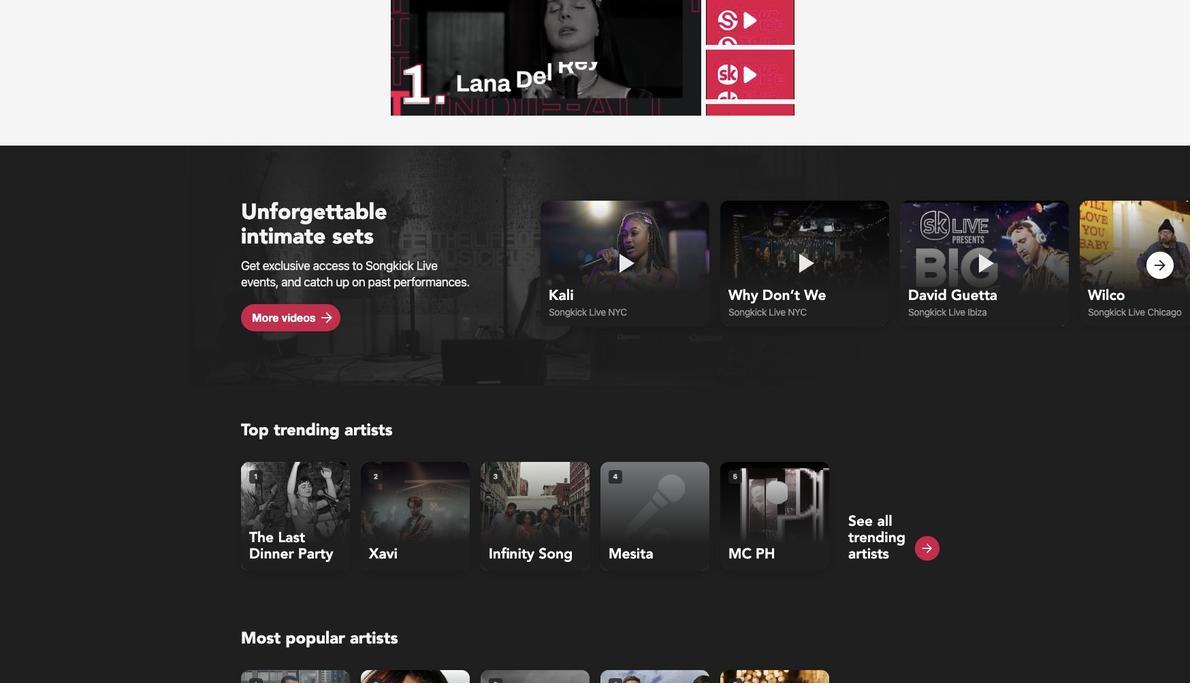 Task type: locate. For each thing, give the bounding box(es) containing it.
infinity song
[[489, 544, 573, 564]]

see
[[848, 512, 873, 532]]

most
[[241, 628, 281, 650]]

5
[[733, 473, 738, 481]]

songkick down wilco in the right top of the page
[[1088, 307, 1126, 318]]

wilco
[[1088, 286, 1125, 306]]

nyc inside kali songkick live nyc
[[608, 307, 627, 318]]

1 vertical spatial artists
[[848, 544, 889, 564]]

more videos link
[[241, 304, 340, 331]]

trending
[[274, 419, 340, 442], [848, 528, 905, 548]]

songkick
[[366, 259, 414, 273], [549, 307, 587, 318], [728, 307, 767, 318], [908, 307, 946, 318], [1088, 307, 1126, 318]]

exclusive
[[263, 259, 310, 273]]

4
[[613, 473, 618, 481]]

songkick down kali
[[549, 307, 587, 318]]

songkick down why
[[728, 307, 767, 318]]

artists
[[344, 419, 393, 442], [848, 544, 889, 564], [350, 628, 398, 650]]

performances.
[[393, 275, 470, 289]]

0 horizontal spatial nyc
[[608, 307, 627, 318]]

songkick down david
[[908, 307, 946, 318]]

artists for top trending artists
[[344, 419, 393, 442]]

artists down see in the right bottom of the page
[[848, 544, 889, 564]]

last
[[278, 528, 305, 548]]

songkick inside unforgettable intimate sets get exclusive access to songkick live events, and catch up on past performances.
[[366, 259, 414, 273]]

unforgettable
[[241, 197, 387, 227]]

songkick inside why don't we songkick live nyc
[[728, 307, 767, 318]]

artists up 2
[[344, 419, 393, 442]]

artists for most popular artists
[[350, 628, 398, 650]]

songkick inside wilco songkick live chicago
[[1088, 307, 1126, 318]]

on
[[352, 275, 365, 289]]

0 vertical spatial artists
[[344, 419, 393, 442]]

most popular artists
[[241, 628, 398, 650]]

nyc
[[608, 307, 627, 318], [788, 307, 807, 318]]

2 vertical spatial artists
[[350, 628, 398, 650]]

past
[[368, 275, 391, 289]]

2
[[373, 473, 378, 481]]

0 vertical spatial trending
[[274, 419, 340, 442]]

to
[[352, 259, 363, 273]]

0 horizontal spatial trending
[[274, 419, 340, 442]]

ibiza
[[968, 307, 987, 318]]

xavi
[[369, 544, 398, 564]]

live
[[416, 259, 437, 273], [589, 307, 606, 318], [769, 307, 786, 318], [949, 307, 965, 318], [1128, 307, 1145, 318]]

1 horizontal spatial nyc
[[788, 307, 807, 318]]

mc ph
[[728, 544, 775, 564]]

songkick up "past"
[[366, 259, 414, 273]]

artists right popular
[[350, 628, 398, 650]]

infinity
[[489, 544, 534, 564]]

2 nyc from the left
[[788, 307, 807, 318]]

1 nyc from the left
[[608, 307, 627, 318]]

top trending artists
[[241, 419, 393, 442]]

access
[[313, 259, 349, 273]]

artists inside see all trending artists
[[848, 544, 889, 564]]

dinner
[[249, 544, 294, 564]]

1 horizontal spatial trending
[[848, 528, 905, 548]]

see all trending artists
[[848, 512, 905, 564]]



Task type: describe. For each thing, give the bounding box(es) containing it.
more videos
[[252, 311, 316, 324]]

1 vertical spatial trending
[[848, 528, 905, 548]]

live inside wilco songkick live chicago
[[1128, 307, 1145, 318]]

catch
[[304, 275, 333, 289]]

we
[[804, 286, 826, 306]]

why don't we songkick live nyc
[[728, 286, 826, 318]]

events,
[[241, 275, 279, 289]]

why
[[728, 286, 758, 306]]

all
[[877, 512, 892, 532]]

intimate
[[241, 222, 326, 252]]

live inside kali songkick live nyc
[[589, 307, 606, 318]]

3
[[493, 473, 498, 481]]

more
[[252, 311, 279, 324]]

mesita
[[609, 544, 653, 564]]

songkick inside kali songkick live nyc
[[549, 307, 587, 318]]

live inside unforgettable intimate sets get exclusive access to songkick live events, and catch up on past performances.
[[416, 259, 437, 273]]

live inside why don't we songkick live nyc
[[769, 307, 786, 318]]

mc
[[728, 544, 751, 564]]

kali
[[549, 286, 574, 306]]

top
[[241, 419, 269, 442]]

get
[[241, 259, 260, 273]]

the
[[249, 528, 274, 548]]

1
[[254, 473, 258, 481]]

the last dinner party
[[249, 528, 333, 564]]

and
[[281, 275, 301, 289]]

ph
[[756, 544, 775, 564]]

david
[[908, 286, 947, 306]]

song
[[539, 544, 573, 564]]

party
[[298, 544, 333, 564]]

kali songkick live nyc
[[549, 286, 627, 318]]

up
[[336, 275, 349, 289]]

sets
[[332, 222, 374, 252]]

david guetta songkick live ibiza
[[908, 286, 997, 318]]

chicago
[[1147, 307, 1182, 318]]

don't
[[762, 286, 800, 306]]

videos
[[282, 311, 316, 324]]

guetta
[[951, 286, 997, 306]]

unforgettable intimate sets get exclusive access to songkick live events, and catch up on past performances.
[[241, 197, 470, 289]]

see all trending artists link
[[848, 470, 941, 564]]

live inside david guetta songkick live ibiza
[[949, 307, 965, 318]]

wilco songkick live chicago
[[1088, 286, 1182, 318]]

songkick inside david guetta songkick live ibiza
[[908, 307, 946, 318]]

popular
[[285, 628, 345, 650]]

nyc inside why don't we songkick live nyc
[[788, 307, 807, 318]]



Task type: vqa. For each thing, say whether or not it's contained in the screenshot.
The Last Dinner Party
yes



